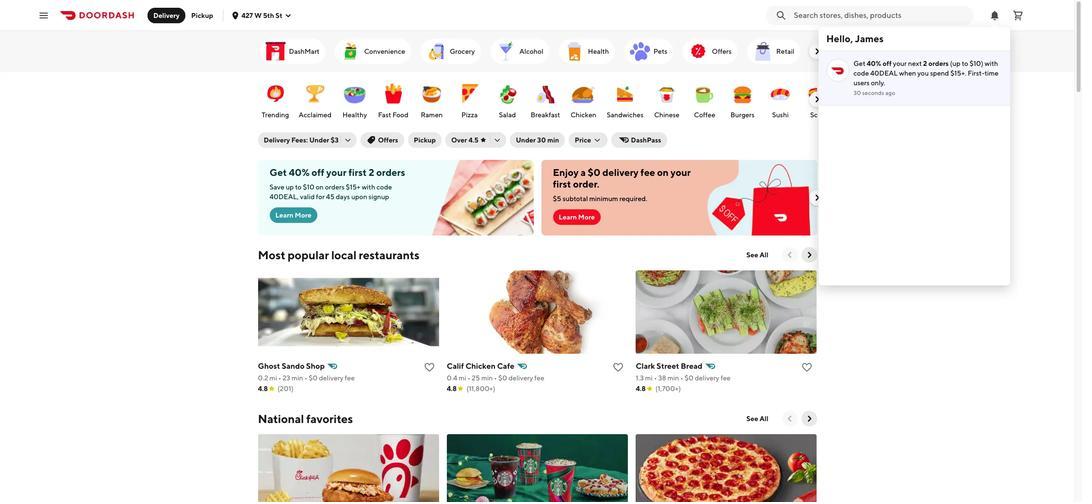 Task type: vqa. For each thing, say whether or not it's contained in the screenshot.


Task type: describe. For each thing, give the bounding box(es) containing it.
3 • from the left
[[468, 375, 471, 382]]

23
[[283, 375, 290, 382]]

next
[[908, 60, 922, 67]]

retail image
[[751, 40, 774, 63]]

breakfast
[[531, 111, 560, 119]]

1.3
[[636, 375, 644, 382]]

0 items, open order cart image
[[1012, 9, 1024, 21]]

1 horizontal spatial 30
[[854, 89, 861, 97]]

coffee
[[694, 111, 715, 119]]

code inside "(up to $10) with code 40deal when you spend $15+. first-time users only."
[[854, 69, 869, 77]]

acclaimed link
[[297, 77, 333, 122]]

to inside "(up to $10) with code 40deal when you spend $15+. first-time users only."
[[962, 60, 968, 67]]

dashmart link
[[260, 39, 325, 64]]

0 vertical spatial pickup
[[191, 11, 213, 19]]

alcohol image
[[494, 40, 518, 63]]

click to add this store to your saved list image
[[424, 362, 435, 374]]

over 4.5 button
[[446, 132, 506, 148]]

offers button
[[361, 132, 404, 148]]

learn more for a
[[559, 214, 595, 221]]

food
[[393, 111, 409, 119]]

price
[[575, 136, 591, 144]]

see all for most popular local restaurants
[[747, 251, 768, 259]]

all for national favorites
[[760, 415, 768, 423]]

40% for get 40% off your next 2 orders
[[867, 60, 881, 67]]

clark
[[636, 362, 655, 371]]

fee for clark street bread
[[721, 375, 731, 382]]

national favorites link
[[258, 412, 353, 427]]

code inside save up to $10 on orders $15+ with code 40deal, valid for 45 days upon signup
[[377, 183, 392, 191]]

fee for ghost sando shop
[[345, 375, 355, 382]]

off for next
[[883, 60, 892, 67]]

5th
[[263, 11, 274, 19]]

most
[[258, 248, 285, 262]]

signup
[[369, 193, 389, 201]]

enjoy
[[553, 167, 579, 178]]

pets
[[654, 48, 667, 55]]

only.
[[871, 79, 885, 87]]

alcohol
[[520, 48, 543, 55]]

pizza
[[461, 111, 478, 119]]

grocery
[[450, 48, 475, 55]]

5 • from the left
[[654, 375, 657, 382]]

under inside under 30 min button
[[516, 136, 536, 144]]

enjoy a $0 delivery fee on your first order.
[[553, 167, 691, 190]]

chinese
[[654, 111, 680, 119]]

up
[[286, 183, 294, 191]]

dashmart
[[289, 48, 320, 55]]

street
[[657, 362, 679, 371]]

0 vertical spatial next button of carousel image
[[812, 47, 822, 56]]

soup
[[810, 111, 826, 119]]

health image
[[563, 40, 586, 63]]

over 4.5
[[451, 136, 479, 144]]

price button
[[569, 132, 608, 148]]

2 for next
[[923, 60, 927, 67]]

1 vertical spatial next button of carousel image
[[812, 95, 822, 104]]

cafe
[[497, 362, 514, 371]]

2 vertical spatial next button of carousel image
[[804, 414, 814, 424]]

30 seconds ago
[[854, 89, 895, 97]]

time
[[985, 69, 999, 77]]

2 • from the left
[[305, 375, 307, 382]]

get 40% off your first 2 orders
[[270, 167, 405, 178]]

$​0 for shop
[[309, 375, 318, 382]]

sando
[[282, 362, 305, 371]]

2 for first
[[369, 167, 374, 178]]

ago
[[886, 89, 895, 97]]

learn for enjoy a $0 delivery fee on your first order.
[[559, 214, 577, 221]]

offers link
[[683, 39, 738, 64]]

$10)
[[970, 60, 983, 67]]

to inside save up to $10 on orders $15+ with code 40deal, valid for 45 days upon signup
[[295, 183, 302, 191]]

min for clark street bread
[[668, 375, 679, 382]]

427 w 5th st
[[241, 11, 282, 19]]

(1,700+)
[[656, 385, 681, 393]]

notification bell image
[[989, 9, 1001, 21]]

most popular local restaurants link
[[258, 247, 420, 263]]

get for get 40% off your next 2 orders
[[854, 60, 866, 67]]

your inside the enjoy a $0 delivery fee on your first order.
[[671, 167, 691, 178]]

spend
[[930, 69, 949, 77]]

for
[[316, 193, 325, 201]]

$15+.
[[951, 69, 967, 77]]

$3
[[331, 136, 339, 144]]

1 vertical spatial next button of carousel image
[[804, 250, 814, 260]]

min inside button
[[547, 136, 559, 144]]

mi for ghost
[[270, 375, 277, 382]]

click to add this store to your saved list image for clark street bread
[[801, 362, 813, 374]]

trending link
[[259, 77, 292, 122]]

fast food
[[378, 111, 409, 119]]

Store search: begin typing to search for stores available on DoorDash text field
[[794, 10, 968, 21]]

fee inside the enjoy a $0 delivery fee on your first order.
[[641, 167, 655, 178]]

restaurants
[[359, 248, 420, 262]]

get 40% off your next 2 orders
[[854, 60, 949, 67]]

first-
[[968, 69, 985, 77]]

pets link
[[625, 39, 673, 64]]

427 w 5th st button
[[232, 11, 292, 19]]

pets image
[[628, 40, 652, 63]]

shop
[[306, 362, 325, 371]]

orders inside save up to $10 on orders $15+ with code 40deal, valid for 45 days upon signup
[[325, 183, 345, 191]]

(up to $10) with code 40deal when you spend $15+. first-time users only.
[[854, 60, 999, 87]]

see all link for national favorites
[[741, 412, 774, 427]]

catering image
[[814, 40, 837, 63]]

first inside the enjoy a $0 delivery fee on your first order.
[[553, 179, 571, 190]]

mi for calif
[[459, 375, 466, 382]]

orders for get 40% off your first 2 orders
[[376, 167, 405, 178]]

$​0 for cafe
[[498, 375, 507, 382]]

fee for calif chicken cafe
[[534, 375, 544, 382]]

click to add this store to your saved list image for calif chicken cafe
[[613, 362, 624, 374]]

previous button of carousel image for national favorites
[[785, 414, 795, 424]]

delivery for delivery
[[153, 11, 180, 19]]

25
[[472, 375, 480, 382]]

$15+
[[346, 183, 360, 191]]

0.4 mi • 25 min • $​0 delivery fee
[[447, 375, 544, 382]]

most popular local restaurants
[[258, 248, 420, 262]]

salad
[[499, 111, 516, 119]]

4 • from the left
[[494, 375, 497, 382]]

delivery fees: under $3
[[264, 136, 339, 144]]

fast
[[378, 111, 391, 119]]

bread
[[681, 362, 703, 371]]

delivery for calif chicken cafe
[[509, 375, 533, 382]]

0.2
[[258, 375, 268, 382]]



Task type: locate. For each thing, give the bounding box(es) containing it.
offers image
[[687, 40, 710, 63]]

delivery inside the enjoy a $0 delivery fee on your first order.
[[603, 167, 639, 178]]

0 horizontal spatial learn
[[275, 212, 293, 219]]

45
[[326, 193, 334, 201]]

4.8 down 1.3
[[636, 385, 646, 393]]

1 • from the left
[[278, 375, 281, 382]]

subtotal
[[563, 195, 588, 203]]

pickup
[[191, 11, 213, 19], [414, 136, 436, 144]]

2
[[923, 60, 927, 67], [369, 167, 374, 178]]

1 horizontal spatial chicken
[[571, 111, 596, 119]]

2 under from the left
[[516, 136, 536, 144]]

learn more for 40%
[[275, 212, 312, 219]]

0 horizontal spatial more
[[295, 212, 312, 219]]

with inside "(up to $10) with code 40deal when you spend $15+. first-time users only."
[[985, 60, 998, 67]]

0 vertical spatial chicken
[[571, 111, 596, 119]]

30
[[854, 89, 861, 97], [537, 136, 546, 144]]

orders for get 40% off your next 2 orders
[[929, 60, 949, 67]]

• left 23
[[278, 375, 281, 382]]

min right 38
[[668, 375, 679, 382]]

0 horizontal spatial orders
[[325, 183, 345, 191]]

1 4.8 from the left
[[258, 385, 268, 393]]

1 vertical spatial 40%
[[289, 167, 310, 178]]

required.
[[620, 195, 647, 203]]

orders up signup
[[376, 167, 405, 178]]

min down breakfast
[[547, 136, 559, 144]]

to right (up
[[962, 60, 968, 67]]

offers down fast
[[378, 136, 398, 144]]

save up to $10 on orders $15+ with code 40deal, valid for 45 days upon signup
[[270, 183, 392, 201]]

0 horizontal spatial on
[[316, 183, 324, 191]]

2 $​0 from the left
[[498, 375, 507, 382]]

with up upon
[[362, 183, 375, 191]]

30 inside under 30 min button
[[537, 136, 546, 144]]

min for ghost sando shop
[[292, 375, 303, 382]]

40% for get 40% off your first 2 orders
[[289, 167, 310, 178]]

4.5
[[468, 136, 479, 144]]

0 vertical spatial with
[[985, 60, 998, 67]]

learn down subtotal
[[559, 214, 577, 221]]

0 horizontal spatial mi
[[270, 375, 277, 382]]

delivery down bread
[[695, 375, 719, 382]]

$​0 down bread
[[685, 375, 694, 382]]

learn more button down subtotal
[[553, 210, 601, 225]]

mi right 1.3
[[645, 375, 653, 382]]

0 vertical spatial orders
[[929, 60, 949, 67]]

0 vertical spatial next button of carousel image
[[812, 193, 822, 203]]

0 vertical spatial get
[[854, 60, 866, 67]]

previous button of carousel image
[[785, 250, 795, 260], [785, 414, 795, 424]]

upon
[[351, 193, 367, 201]]

0 vertical spatial previous button of carousel image
[[785, 250, 795, 260]]

offers right offers "image"
[[712, 48, 732, 55]]

$10
[[303, 183, 314, 191]]

$​0 down shop
[[309, 375, 318, 382]]

learn for get 40% off your first 2 orders
[[275, 212, 293, 219]]

2 click to add this store to your saved list image from the left
[[801, 362, 813, 374]]

get for get 40% off your first 2 orders
[[270, 167, 287, 178]]

mi for clark
[[645, 375, 653, 382]]

1 vertical spatial on
[[316, 183, 324, 191]]

hello, james
[[826, 33, 884, 44]]

1 horizontal spatial orders
[[376, 167, 405, 178]]

1 horizontal spatial pickup
[[414, 136, 436, 144]]

0 vertical spatial 40%
[[867, 60, 881, 67]]

under
[[309, 136, 329, 144], [516, 136, 536, 144]]

0 vertical spatial see all link
[[741, 247, 774, 263]]

1 vertical spatial 2
[[369, 167, 374, 178]]

0 horizontal spatial get
[[270, 167, 287, 178]]

off for first
[[312, 167, 324, 178]]

a
[[581, 167, 586, 178]]

grocery image
[[425, 40, 448, 63]]

hello,
[[826, 33, 853, 44]]

• down bread
[[680, 375, 683, 382]]

healthy
[[343, 111, 367, 119]]

see for most popular local restaurants
[[747, 251, 758, 259]]

orders up spend
[[929, 60, 949, 67]]

grocery link
[[421, 39, 481, 64]]

health
[[588, 48, 609, 55]]

1 horizontal spatial more
[[578, 214, 595, 221]]

1 vertical spatial delivery
[[264, 136, 290, 144]]

next button of carousel image
[[812, 47, 822, 56], [812, 95, 822, 104], [804, 414, 814, 424]]

1 all from the top
[[760, 251, 768, 259]]

learn more button down 40deal,
[[270, 208, 317, 223]]

0 horizontal spatial offers
[[378, 136, 398, 144]]

0 vertical spatial all
[[760, 251, 768, 259]]

1 horizontal spatial on
[[657, 167, 669, 178]]

1 vertical spatial code
[[377, 183, 392, 191]]

orders up 45
[[325, 183, 345, 191]]

2 all from the top
[[760, 415, 768, 423]]

local
[[331, 248, 356, 262]]

0 horizontal spatial first
[[349, 167, 367, 178]]

$5
[[553, 195, 561, 203]]

orders
[[929, 60, 949, 67], [376, 167, 405, 178], [325, 183, 345, 191]]

1 see all link from the top
[[741, 247, 774, 263]]

1 vertical spatial offers
[[378, 136, 398, 144]]

with inside save up to $10 on orders $15+ with code 40deal, valid for 45 days upon signup
[[362, 183, 375, 191]]

pickup button left 427
[[185, 8, 219, 23]]

dashmart image
[[264, 40, 287, 63]]

seconds
[[862, 89, 884, 97]]

get up save
[[270, 167, 287, 178]]

on down the dashpass on the right top
[[657, 167, 669, 178]]

3 $​0 from the left
[[685, 375, 694, 382]]

1 horizontal spatial learn more
[[559, 214, 595, 221]]

1 vertical spatial off
[[312, 167, 324, 178]]

2 horizontal spatial mi
[[645, 375, 653, 382]]

1 horizontal spatial offers
[[712, 48, 732, 55]]

0 vertical spatial pickup button
[[185, 8, 219, 23]]

1 horizontal spatial under
[[516, 136, 536, 144]]

1 horizontal spatial to
[[962, 60, 968, 67]]

0 horizontal spatial to
[[295, 183, 302, 191]]

1 previous button of carousel image from the top
[[785, 250, 795, 260]]

over
[[451, 136, 467, 144]]

2 up 'you'
[[923, 60, 927, 67]]

mi right 0.4
[[459, 375, 466, 382]]

1 mi from the left
[[270, 375, 277, 382]]

0 vertical spatial delivery
[[153, 11, 180, 19]]

see all for national favorites
[[747, 415, 768, 423]]

0 horizontal spatial pickup button
[[185, 8, 219, 23]]

1 horizontal spatial code
[[854, 69, 869, 77]]

code up signup
[[377, 183, 392, 191]]

2 see all link from the top
[[741, 412, 774, 427]]

1 horizontal spatial off
[[883, 60, 892, 67]]

4.8 for ghost sando shop
[[258, 385, 268, 393]]

under 30 min button
[[510, 132, 565, 148]]

0.4
[[447, 375, 457, 382]]

2 horizontal spatial your
[[893, 60, 907, 67]]

offers
[[712, 48, 732, 55], [378, 136, 398, 144]]

calif
[[447, 362, 464, 371]]

• up "(11,800+)"
[[494, 375, 497, 382]]

on up for
[[316, 183, 324, 191]]

0 vertical spatial 30
[[854, 89, 861, 97]]

0 vertical spatial on
[[657, 167, 669, 178]]

on inside save up to $10 on orders $15+ with code 40deal, valid for 45 days upon signup
[[316, 183, 324, 191]]

0 horizontal spatial your
[[326, 167, 347, 178]]

1 vertical spatial see all link
[[741, 412, 774, 427]]

when
[[899, 69, 916, 77]]

pickup button down ramen
[[408, 132, 442, 148]]

1 horizontal spatial learn more button
[[553, 210, 601, 225]]

min right 23
[[292, 375, 303, 382]]

427
[[241, 11, 253, 19]]

your for next
[[893, 60, 907, 67]]

40deal,
[[270, 193, 299, 201]]

see for national favorites
[[747, 415, 758, 423]]

2 horizontal spatial 4.8
[[636, 385, 646, 393]]

to right up
[[295, 183, 302, 191]]

1 click to add this store to your saved list image from the left
[[613, 362, 624, 374]]

3 mi from the left
[[645, 375, 653, 382]]

under 30 min
[[516, 136, 559, 144]]

min
[[547, 136, 559, 144], [292, 375, 303, 382], [481, 375, 493, 382], [668, 375, 679, 382]]

30 down breakfast
[[537, 136, 546, 144]]

2 up signup
[[369, 167, 374, 178]]

2 see all from the top
[[747, 415, 768, 423]]

1 vertical spatial pickup
[[414, 136, 436, 144]]

(11,800+)
[[467, 385, 495, 393]]

$​0
[[309, 375, 318, 382], [498, 375, 507, 382], [685, 375, 694, 382]]

mi right 0.2
[[270, 375, 277, 382]]

40% up $10
[[289, 167, 310, 178]]

4.8
[[258, 385, 268, 393], [447, 385, 457, 393], [636, 385, 646, 393]]

convenience image
[[339, 40, 362, 63]]

0 vertical spatial first
[[349, 167, 367, 178]]

favorites
[[306, 412, 353, 426]]

2 horizontal spatial orders
[[929, 60, 949, 67]]

• down shop
[[305, 375, 307, 382]]

0 horizontal spatial click to add this store to your saved list image
[[613, 362, 624, 374]]

0 horizontal spatial 2
[[369, 167, 374, 178]]

0 vertical spatial see
[[747, 251, 758, 259]]

more for 40%
[[295, 212, 312, 219]]

off up $10
[[312, 167, 324, 178]]

min right 25
[[481, 375, 493, 382]]

delivery down shop
[[319, 375, 343, 382]]

national
[[258, 412, 304, 426]]

1 horizontal spatial mi
[[459, 375, 466, 382]]

more down the valid at left top
[[295, 212, 312, 219]]

40%
[[867, 60, 881, 67], [289, 167, 310, 178]]

1 $​0 from the left
[[309, 375, 318, 382]]

delivery for delivery fees: under $3
[[264, 136, 290, 144]]

delivery for clark street bread
[[695, 375, 719, 382]]

first up $15+
[[349, 167, 367, 178]]

1 horizontal spatial learn
[[559, 214, 577, 221]]

popular
[[288, 248, 329, 262]]

next button of carousel image
[[812, 193, 822, 203], [804, 250, 814, 260]]

1 horizontal spatial delivery
[[264, 136, 290, 144]]

learn
[[275, 212, 293, 219], [559, 214, 577, 221]]

minimum
[[589, 195, 618, 203]]

1 horizontal spatial click to add this store to your saved list image
[[801, 362, 813, 374]]

more for a
[[578, 214, 595, 221]]

code up users
[[854, 69, 869, 77]]

off up 40deal
[[883, 60, 892, 67]]

$​0 for bread
[[685, 375, 694, 382]]

1 vertical spatial previous button of carousel image
[[785, 414, 795, 424]]

w
[[254, 11, 262, 19]]

4.8 for clark street bread
[[636, 385, 646, 393]]

0 vertical spatial to
[[962, 60, 968, 67]]

4.8 down 0.2
[[258, 385, 268, 393]]

1 vertical spatial first
[[553, 179, 571, 190]]

learn down 40deal,
[[275, 212, 293, 219]]

0 vertical spatial off
[[883, 60, 892, 67]]

1 vertical spatial orders
[[376, 167, 405, 178]]

1 horizontal spatial $​0
[[498, 375, 507, 382]]

previous button of carousel image for most popular local restaurants
[[785, 250, 795, 260]]

order.
[[573, 179, 599, 190]]

with up time
[[985, 60, 998, 67]]

0 horizontal spatial $​0
[[309, 375, 318, 382]]

1 vertical spatial chicken
[[466, 362, 496, 371]]

see all link
[[741, 247, 774, 263], [741, 412, 774, 427]]

learn more down 40deal,
[[275, 212, 312, 219]]

0 horizontal spatial chicken
[[466, 362, 496, 371]]

alcohol link
[[490, 39, 549, 64]]

1 vertical spatial with
[[362, 183, 375, 191]]

chicken up 'price'
[[571, 111, 596, 119]]

0 horizontal spatial with
[[362, 183, 375, 191]]

1 vertical spatial to
[[295, 183, 302, 191]]

more down subtotal
[[578, 214, 595, 221]]

0 horizontal spatial 30
[[537, 136, 546, 144]]

open menu image
[[38, 9, 49, 21]]

under left the $3
[[309, 136, 329, 144]]

get up users
[[854, 60, 866, 67]]

1 vertical spatial 30
[[537, 136, 546, 144]]

james
[[855, 33, 884, 44]]

1 vertical spatial see all
[[747, 415, 768, 423]]

delivery down cafe
[[509, 375, 533, 382]]

1 under from the left
[[309, 136, 329, 144]]

learn more button for a
[[553, 210, 601, 225]]

mi
[[270, 375, 277, 382], [459, 375, 466, 382], [645, 375, 653, 382]]

0.2 mi • 23 min • $​0 delivery fee
[[258, 375, 355, 382]]

2 vertical spatial orders
[[325, 183, 345, 191]]

•
[[278, 375, 281, 382], [305, 375, 307, 382], [468, 375, 471, 382], [494, 375, 497, 382], [654, 375, 657, 382], [680, 375, 683, 382]]

learn more button for 40%
[[270, 208, 317, 223]]

0 horizontal spatial learn more
[[275, 212, 312, 219]]

• left 25
[[468, 375, 471, 382]]

pickup button
[[185, 8, 219, 23], [408, 132, 442, 148]]

1 see from the top
[[747, 251, 758, 259]]

delivery for ghost sando shop
[[319, 375, 343, 382]]

30 down users
[[854, 89, 861, 97]]

40% up 40deal
[[867, 60, 881, 67]]

delivery right $0
[[603, 167, 639, 178]]

2 previous button of carousel image from the top
[[785, 414, 795, 424]]

chicken up 25
[[466, 362, 496, 371]]

off
[[883, 60, 892, 67], [312, 167, 324, 178]]

click to add this store to your saved list image
[[613, 362, 624, 374], [801, 362, 813, 374]]

6 • from the left
[[680, 375, 683, 382]]

$0
[[588, 167, 601, 178]]

first down enjoy
[[553, 179, 571, 190]]

1 horizontal spatial 2
[[923, 60, 927, 67]]

on inside the enjoy a $0 delivery fee on your first order.
[[657, 167, 669, 178]]

1 vertical spatial see
[[747, 415, 758, 423]]

1 horizontal spatial first
[[553, 179, 571, 190]]

0 vertical spatial see all
[[747, 251, 768, 259]]

pickup right delivery button
[[191, 11, 213, 19]]

burgers
[[731, 111, 755, 119]]

get
[[854, 60, 866, 67], [270, 167, 287, 178]]

2 horizontal spatial $​0
[[685, 375, 694, 382]]

0 horizontal spatial delivery
[[153, 11, 180, 19]]

under down salad
[[516, 136, 536, 144]]

offers inside button
[[378, 136, 398, 144]]

dashpass button
[[612, 132, 667, 148]]

min for calif chicken cafe
[[481, 375, 493, 382]]

2 4.8 from the left
[[447, 385, 457, 393]]

ghost sando shop
[[258, 362, 325, 371]]

sandwiches
[[607, 111, 644, 119]]

delivery inside button
[[153, 11, 180, 19]]

0 horizontal spatial 4.8
[[258, 385, 268, 393]]

see all link for most popular local restaurants
[[741, 247, 774, 263]]

delivery
[[603, 167, 639, 178], [319, 375, 343, 382], [509, 375, 533, 382], [695, 375, 719, 382]]

0 horizontal spatial under
[[309, 136, 329, 144]]

to
[[962, 60, 968, 67], [295, 183, 302, 191]]

4.8 for calif chicken cafe
[[447, 385, 457, 393]]

calif chicken cafe
[[447, 362, 514, 371]]

2 see from the top
[[747, 415, 758, 423]]

fee
[[641, 167, 655, 178], [345, 375, 355, 382], [534, 375, 544, 382], [721, 375, 731, 382]]

1 vertical spatial pickup button
[[408, 132, 442, 148]]

1 horizontal spatial get
[[854, 60, 866, 67]]

1 horizontal spatial pickup button
[[408, 132, 442, 148]]

2 mi from the left
[[459, 375, 466, 382]]

1 vertical spatial get
[[270, 167, 287, 178]]

pickup down ramen
[[414, 136, 436, 144]]

(up
[[950, 60, 961, 67]]

1 vertical spatial all
[[760, 415, 768, 423]]

38
[[658, 375, 666, 382]]

$5 subtotal minimum required.
[[553, 195, 647, 203]]

0 vertical spatial offers
[[712, 48, 732, 55]]

retail
[[776, 48, 795, 55]]

0 horizontal spatial code
[[377, 183, 392, 191]]

all for most popular local restaurants
[[760, 251, 768, 259]]

save
[[270, 183, 284, 191]]

you
[[918, 69, 929, 77]]

$​0 down cafe
[[498, 375, 507, 382]]

• left 38
[[654, 375, 657, 382]]

1 horizontal spatial 40%
[[867, 60, 881, 67]]

your for first
[[326, 167, 347, 178]]

(201)
[[278, 385, 294, 393]]

ghost
[[258, 362, 280, 371]]

trending
[[262, 111, 289, 119]]

st
[[276, 11, 282, 19]]

0 vertical spatial 2
[[923, 60, 927, 67]]

3 4.8 from the left
[[636, 385, 646, 393]]

1 see all from the top
[[747, 251, 768, 259]]

delivery
[[153, 11, 180, 19], [264, 136, 290, 144]]

first
[[349, 167, 367, 178], [553, 179, 571, 190]]

0 horizontal spatial off
[[312, 167, 324, 178]]

code
[[854, 69, 869, 77], [377, 183, 392, 191]]

valid
[[300, 193, 315, 201]]

4.8 down 0.4
[[447, 385, 457, 393]]

users
[[854, 79, 870, 87]]

0 vertical spatial code
[[854, 69, 869, 77]]

learn more down subtotal
[[559, 214, 595, 221]]

0 horizontal spatial 40%
[[289, 167, 310, 178]]

1 horizontal spatial 4.8
[[447, 385, 457, 393]]



